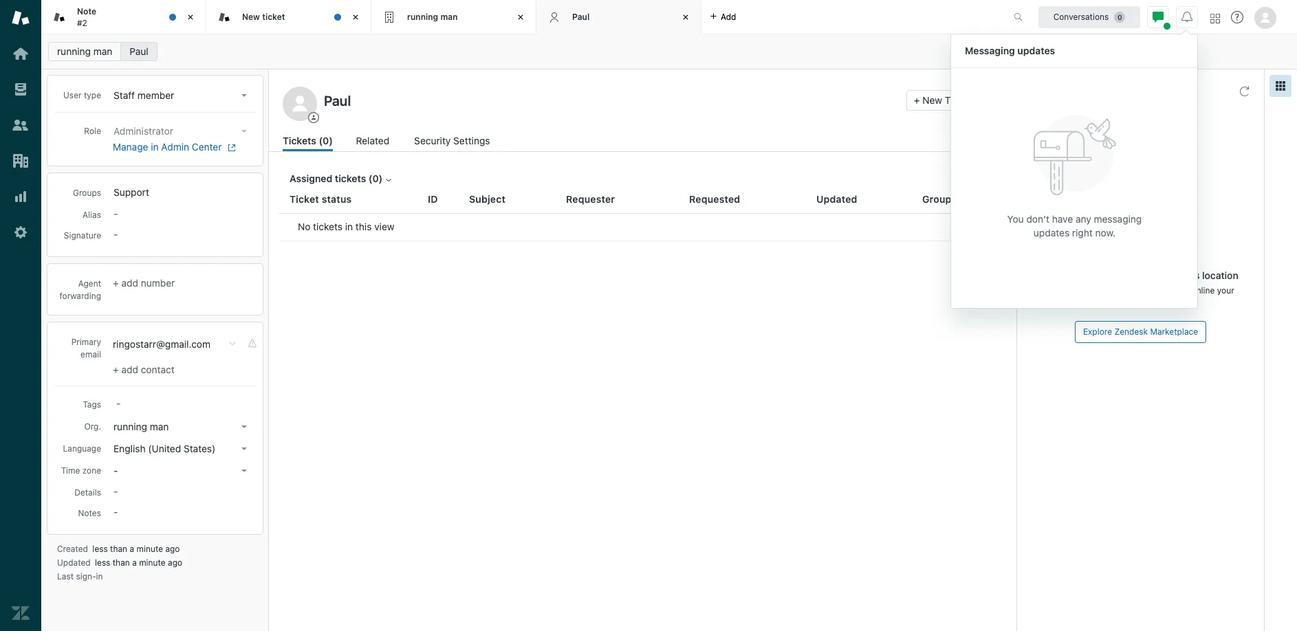 Task type: describe. For each thing, give the bounding box(es) containing it.
manage
[[113, 141, 148, 153]]

tickets for no
[[313, 221, 343, 232]]

tabs tab list
[[41, 0, 999, 34]]

running man for running man button on the bottom left of the page
[[113, 421, 169, 433]]

english
[[113, 443, 146, 455]]

primary
[[71, 337, 101, 347]]

manage in admin center
[[113, 141, 222, 153]]

running man tab
[[371, 0, 537, 34]]

related
[[356, 135, 389, 147]]

created
[[57, 544, 88, 554]]

english (united states)
[[113, 443, 215, 455]]

security settings
[[414, 135, 490, 147]]

you
[[1007, 213, 1024, 225]]

add button
[[702, 0, 745, 34]]

man inside secondary element
[[93, 45, 112, 57]]

administrator
[[113, 125, 173, 137]]

subject
[[469, 193, 506, 205]]

arrow down image for running man
[[241, 426, 247, 429]]

messaging
[[965, 44, 1015, 56]]

running man for running man 'tab'
[[407, 12, 458, 22]]

integrations
[[1116, 285, 1162, 296]]

- button
[[109, 462, 252, 481]]

+ for + add contact
[[113, 364, 119, 376]]

conversations
[[1054, 11, 1109, 22]]

explore zendesk marketplace
[[1083, 327, 1198, 337]]

security
[[414, 135, 451, 147]]

related link
[[356, 133, 391, 151]]

role
[[84, 126, 101, 136]]

in inside grid
[[345, 221, 353, 232]]

arrow down image for (united
[[241, 448, 247, 451]]

+ add contact
[[113, 364, 175, 376]]

marketplace
[[1150, 327, 1198, 337]]

group
[[922, 193, 952, 205]]

add for add contact
[[121, 364, 138, 376]]

0 vertical spatial less
[[92, 544, 108, 554]]

main element
[[0, 0, 41, 631]]

status
[[322, 193, 352, 205]]

running for running man 'tab'
[[407, 12, 438, 22]]

messaging
[[1094, 213, 1142, 225]]

requested
[[689, 193, 740, 205]]

primary email
[[71, 337, 101, 360]]

1 vertical spatial (0)
[[369, 173, 383, 184]]

running man inside secondary element
[[57, 45, 112, 57]]

paul inside tab
[[572, 12, 590, 22]]

no tickets in this view
[[298, 221, 394, 232]]

ticket
[[262, 12, 285, 22]]

ticket inside + new ticket button
[[945, 94, 972, 106]]

staff
[[113, 89, 135, 101]]

org.
[[84, 422, 101, 432]]

conversations button
[[1039, 6, 1140, 28]]

zendesk support image
[[12, 9, 30, 27]]

get started image
[[12, 45, 30, 63]]

have
[[1052, 213, 1073, 225]]

time zone
[[61, 466, 101, 476]]

agent forwarding
[[59, 279, 101, 301]]

don't
[[1027, 213, 1050, 225]]

tickets
[[283, 135, 316, 147]]

created less than a minute ago updated less than a minute ago last sign-in
[[57, 544, 182, 582]]

grid containing ticket status
[[269, 186, 1017, 631]]

organizations image
[[12, 152, 30, 170]]

running inside secondary element
[[57, 45, 91, 57]]

updated inside created less than a minute ago updated less than a minute ago last sign-in
[[57, 558, 91, 568]]

1 vertical spatial less
[[95, 558, 110, 568]]

are
[[1072, 270, 1086, 281]]

zone
[[82, 466, 101, 476]]

explore
[[1083, 327, 1112, 337]]

last
[[57, 572, 74, 582]]

time
[[61, 466, 80, 476]]

apps image
[[1275, 80, 1286, 91]]

sign-
[[76, 572, 96, 582]]

groups
[[73, 188, 101, 198]]

close image for new ticket tab
[[349, 10, 362, 24]]

streamline
[[1175, 285, 1215, 296]]

number
[[141, 277, 175, 289]]

running man button
[[109, 418, 252, 437]]

1 horizontal spatial updated
[[816, 193, 858, 205]]

staff member button
[[109, 86, 252, 105]]

1 horizontal spatial apps
[[1103, 270, 1125, 281]]

there
[[1043, 270, 1069, 281]]

signature
[[64, 230, 101, 241]]

assigned tickets (0)
[[290, 173, 383, 184]]

email
[[81, 349, 101, 360]]

admin image
[[12, 224, 30, 241]]

updates inside you don't have any messaging updates right now.
[[1034, 227, 1070, 238]]

secondary element
[[41, 38, 1297, 65]]

#2
[[77, 18, 87, 28]]

states)
[[184, 443, 215, 455]]

admin
[[161, 141, 189, 153]]

new inside tab
[[242, 12, 260, 22]]

you don't have any messaging updates right now.
[[1007, 213, 1142, 238]]

reporting image
[[12, 188, 30, 206]]

workflow
[[1123, 296, 1158, 307]]

running man link
[[48, 42, 121, 61]]

0 vertical spatial updates
[[1018, 44, 1055, 56]]

ringostarr@gmail.com
[[113, 338, 211, 350]]

paul link
[[121, 42, 157, 61]]

right
[[1072, 227, 1093, 238]]

add for add number
[[121, 277, 138, 289]]

assigned
[[290, 173, 332, 184]]

man for running man 'tab'
[[440, 12, 458, 22]]

type
[[84, 90, 101, 100]]



Task type: vqa. For each thing, say whether or not it's contained in the screenshot.


Task type: locate. For each thing, give the bounding box(es) containing it.
administrator button
[[109, 122, 252, 141]]

1 vertical spatial apps
[[1078, 285, 1097, 296]]

visible
[[1128, 270, 1157, 281]]

tickets right no
[[313, 221, 343, 232]]

1 horizontal spatial man
[[150, 421, 169, 433]]

1 close image from the left
[[184, 10, 197, 24]]

close image inside new ticket tab
[[349, 10, 362, 24]]

tags
[[83, 400, 101, 410]]

tickets (0) link
[[283, 133, 333, 151]]

1 vertical spatial running man
[[57, 45, 112, 57]]

requester
[[566, 193, 615, 205]]

0 vertical spatial in
[[151, 141, 159, 153]]

2 close image from the left
[[349, 10, 362, 24]]

running for running man button on the bottom left of the page
[[113, 421, 147, 433]]

2 vertical spatial arrow down image
[[241, 470, 247, 473]]

0 vertical spatial tickets
[[335, 173, 366, 184]]

3 close image from the left
[[514, 10, 528, 24]]

arrow down image for administrator
[[241, 130, 247, 133]]

1 vertical spatial arrow down image
[[241, 448, 247, 451]]

add
[[721, 11, 736, 22], [121, 277, 138, 289], [121, 364, 138, 376]]

arrow down image inside english (united states) button
[[241, 448, 247, 451]]

1 vertical spatial arrow down image
[[241, 426, 247, 429]]

customers image
[[12, 116, 30, 134]]

running inside 'tab'
[[407, 12, 438, 22]]

1 vertical spatial minute
[[139, 558, 166, 568]]

0 horizontal spatial apps
[[1078, 285, 1097, 296]]

1 horizontal spatial ticket
[[945, 94, 972, 106]]

0 vertical spatial ago
[[165, 544, 180, 554]]

0 horizontal spatial updated
[[57, 558, 91, 568]]

1 vertical spatial ticket
[[290, 193, 319, 205]]

in down status
[[345, 221, 353, 232]]

arrow down image inside administrator button
[[241, 130, 247, 133]]

and
[[1099, 285, 1114, 296]]

0 vertical spatial running man
[[407, 12, 458, 22]]

arrow down image inside running man button
[[241, 426, 247, 429]]

forwarding
[[59, 291, 101, 301]]

arrow down image
[[241, 130, 247, 133], [241, 426, 247, 429]]

tickets (0)
[[283, 135, 333, 147]]

0 vertical spatial arrow down image
[[241, 94, 247, 97]]

2 arrow down image from the top
[[241, 426, 247, 429]]

2 horizontal spatial in
[[345, 221, 353, 232]]

+ new ticket
[[914, 94, 972, 106]]

1 horizontal spatial new
[[923, 94, 942, 106]]

any
[[1076, 213, 1091, 225]]

zendesk products image
[[1211, 13, 1220, 23]]

tickets up status
[[335, 173, 366, 184]]

less right created
[[92, 544, 108, 554]]

+
[[914, 94, 920, 106], [113, 277, 119, 289], [113, 364, 119, 376]]

0 vertical spatial add
[[721, 11, 736, 22]]

there are no apps visible from this location browse apps and integrations to streamline your workflow
[[1043, 270, 1239, 307]]

new ticket tab
[[206, 0, 371, 34]]

arrow down image inside - button
[[241, 470, 247, 473]]

ticket status
[[290, 193, 352, 205]]

1 vertical spatial new
[[923, 94, 942, 106]]

this up streamline at top right
[[1183, 270, 1200, 281]]

agent
[[78, 279, 101, 289]]

support
[[113, 186, 149, 198]]

add left contact
[[121, 364, 138, 376]]

- field
[[111, 396, 252, 411]]

ticket down messaging
[[945, 94, 972, 106]]

browse
[[1047, 285, 1076, 296]]

menu containing messaging updates
[[951, 33, 1198, 311]]

1 arrow down image from the top
[[241, 94, 247, 97]]

0 horizontal spatial running
[[57, 45, 91, 57]]

0 vertical spatial ticket
[[945, 94, 972, 106]]

than
[[110, 544, 127, 554], [113, 558, 130, 568]]

0 horizontal spatial ticket
[[290, 193, 319, 205]]

0 horizontal spatial this
[[356, 221, 372, 232]]

2 horizontal spatial close image
[[514, 10, 528, 24]]

2 vertical spatial running man
[[113, 421, 169, 433]]

0 vertical spatial this
[[356, 221, 372, 232]]

0 vertical spatial updated
[[816, 193, 858, 205]]

0 horizontal spatial paul
[[130, 45, 148, 57]]

views image
[[12, 80, 30, 98]]

close image inside running man 'tab'
[[514, 10, 528, 24]]

+ new ticket button
[[907, 90, 980, 111]]

0 vertical spatial (0)
[[319, 135, 333, 147]]

2 vertical spatial add
[[121, 364, 138, 376]]

(0) right the tickets
[[319, 135, 333, 147]]

manage in admin center link
[[113, 141, 247, 153]]

ticket down assigned
[[290, 193, 319, 205]]

1 vertical spatial man
[[93, 45, 112, 57]]

1 vertical spatial updates
[[1034, 227, 1070, 238]]

alias
[[83, 210, 101, 220]]

user type
[[63, 90, 101, 100]]

settings
[[453, 135, 490, 147]]

0 vertical spatial a
[[130, 544, 134, 554]]

1 vertical spatial in
[[345, 221, 353, 232]]

man inside 'tab'
[[440, 12, 458, 22]]

arrow down image inside staff member button
[[241, 94, 247, 97]]

messaging updates
[[965, 44, 1055, 56]]

new inside button
[[923, 94, 942, 106]]

0 vertical spatial man
[[440, 12, 458, 22]]

now.
[[1095, 227, 1116, 238]]

notifications image
[[1182, 11, 1193, 22]]

updates down have
[[1034, 227, 1070, 238]]

apps
[[1103, 270, 1125, 281], [1078, 285, 1097, 296]]

man inside button
[[150, 421, 169, 433]]

0 vertical spatial running
[[407, 12, 438, 22]]

from
[[1159, 270, 1181, 281]]

1 vertical spatial paul
[[130, 45, 148, 57]]

arrow down image
[[241, 94, 247, 97], [241, 448, 247, 451], [241, 470, 247, 473]]

this inside there are no apps visible from this location browse apps and integrations to streamline your workflow
[[1183, 270, 1200, 281]]

0 vertical spatial minute
[[137, 544, 163, 554]]

in right last
[[96, 572, 103, 582]]

arrow down image for member
[[241, 94, 247, 97]]

add left number
[[121, 277, 138, 289]]

2 vertical spatial running
[[113, 421, 147, 433]]

get help image
[[1231, 11, 1244, 23]]

tab
[[41, 0, 206, 34]]

0 horizontal spatial in
[[96, 572, 103, 582]]

1 vertical spatial running
[[57, 45, 91, 57]]

updates right messaging
[[1018, 44, 1055, 56]]

paul tab
[[537, 0, 702, 34]]

in
[[151, 141, 159, 153], [345, 221, 353, 232], [96, 572, 103, 582]]

new ticket
[[242, 12, 285, 22]]

note #2
[[77, 6, 96, 28]]

close image inside tab
[[184, 10, 197, 24]]

1 vertical spatial a
[[132, 558, 137, 568]]

(united
[[148, 443, 181, 455]]

notes
[[78, 508, 101, 519]]

2 horizontal spatial man
[[440, 12, 458, 22]]

2 horizontal spatial running
[[407, 12, 438, 22]]

user
[[63, 90, 82, 100]]

ticket inside grid
[[290, 193, 319, 205]]

1 arrow down image from the top
[[241, 130, 247, 133]]

running
[[407, 12, 438, 22], [57, 45, 91, 57], [113, 421, 147, 433]]

no
[[1089, 270, 1100, 281]]

3 arrow down image from the top
[[241, 470, 247, 473]]

1 horizontal spatial paul
[[572, 12, 590, 22]]

apps down no
[[1078, 285, 1097, 296]]

paul inside secondary element
[[130, 45, 148, 57]]

minute
[[137, 544, 163, 554], [139, 558, 166, 568]]

in inside created less than a minute ago updated less than a minute ago last sign-in
[[96, 572, 103, 582]]

running man inside 'tab'
[[407, 12, 458, 22]]

1 horizontal spatial this
[[1183, 270, 1200, 281]]

close image for tab containing note
[[184, 10, 197, 24]]

1 vertical spatial ago
[[168, 558, 182, 568]]

running man
[[407, 12, 458, 22], [57, 45, 112, 57], [113, 421, 169, 433]]

in down the administrator
[[151, 141, 159, 153]]

no
[[298, 221, 310, 232]]

add inside 'add' dropdown button
[[721, 11, 736, 22]]

2 vertical spatial in
[[96, 572, 103, 582]]

0 horizontal spatial close image
[[184, 10, 197, 24]]

less up sign-
[[95, 558, 110, 568]]

location
[[1202, 270, 1239, 281]]

view
[[374, 221, 394, 232]]

running man inside button
[[113, 421, 169, 433]]

-
[[113, 465, 118, 477]]

1 horizontal spatial in
[[151, 141, 159, 153]]

menu
[[951, 33, 1198, 311]]

1 horizontal spatial running man
[[113, 421, 169, 433]]

button displays agent's chat status as online. image
[[1153, 11, 1164, 22]]

this left view
[[356, 221, 372, 232]]

1 vertical spatial updated
[[57, 558, 91, 568]]

member
[[137, 89, 174, 101]]

english (united states) button
[[109, 440, 252, 459]]

1 vertical spatial this
[[1183, 270, 1200, 281]]

0 vertical spatial than
[[110, 544, 127, 554]]

0 vertical spatial arrow down image
[[241, 130, 247, 133]]

close image
[[679, 10, 693, 24]]

grid
[[269, 186, 1017, 631]]

+ inside + new ticket button
[[914, 94, 920, 106]]

1 vertical spatial add
[[121, 277, 138, 289]]

man
[[440, 12, 458, 22], [93, 45, 112, 57], [150, 421, 169, 433]]

add right close image
[[721, 11, 736, 22]]

0 vertical spatial +
[[914, 94, 920, 106]]

2 horizontal spatial running man
[[407, 12, 458, 22]]

0 vertical spatial apps
[[1103, 270, 1125, 281]]

security settings link
[[414, 133, 494, 151]]

new
[[242, 12, 260, 22], [923, 94, 942, 106]]

man for running man button on the bottom left of the page
[[150, 421, 169, 433]]

0 horizontal spatial running man
[[57, 45, 112, 57]]

0 horizontal spatial (0)
[[319, 135, 333, 147]]

1 vertical spatial +
[[113, 277, 119, 289]]

to
[[1164, 285, 1172, 296]]

language
[[63, 444, 101, 454]]

apps up and on the top
[[1103, 270, 1125, 281]]

0 vertical spatial paul
[[572, 12, 590, 22]]

(0) down the related link
[[369, 173, 383, 184]]

your
[[1217, 285, 1235, 296]]

updates
[[1018, 44, 1055, 56], [1034, 227, 1070, 238]]

1 horizontal spatial running
[[113, 421, 147, 433]]

+ for + new ticket
[[914, 94, 920, 106]]

zendesk image
[[12, 605, 30, 622]]

tickets for assigned
[[335, 173, 366, 184]]

2 vertical spatial man
[[150, 421, 169, 433]]

tab containing note
[[41, 0, 206, 34]]

close image
[[184, 10, 197, 24], [349, 10, 362, 24], [514, 10, 528, 24]]

id
[[428, 193, 438, 205]]

in inside manage in admin center link
[[151, 141, 159, 153]]

running inside button
[[113, 421, 147, 433]]

staff member
[[113, 89, 174, 101]]

zendesk
[[1115, 327, 1148, 337]]

0 horizontal spatial new
[[242, 12, 260, 22]]

None text field
[[320, 90, 901, 111]]

ago
[[165, 544, 180, 554], [168, 558, 182, 568]]

2 arrow down image from the top
[[241, 448, 247, 451]]

explore zendesk marketplace button
[[1075, 321, 1207, 343]]

1 horizontal spatial close image
[[349, 10, 362, 24]]

1 vertical spatial than
[[113, 558, 130, 568]]

center
[[192, 141, 222, 153]]

+ for + add number
[[113, 277, 119, 289]]

0 vertical spatial new
[[242, 12, 260, 22]]

tickets
[[335, 173, 366, 184], [313, 221, 343, 232]]

note
[[77, 6, 96, 17]]

1 horizontal spatial (0)
[[369, 173, 383, 184]]

2 vertical spatial +
[[113, 364, 119, 376]]

1 vertical spatial tickets
[[313, 221, 343, 232]]

ticket
[[945, 94, 972, 106], [290, 193, 319, 205]]

0 horizontal spatial man
[[93, 45, 112, 57]]



